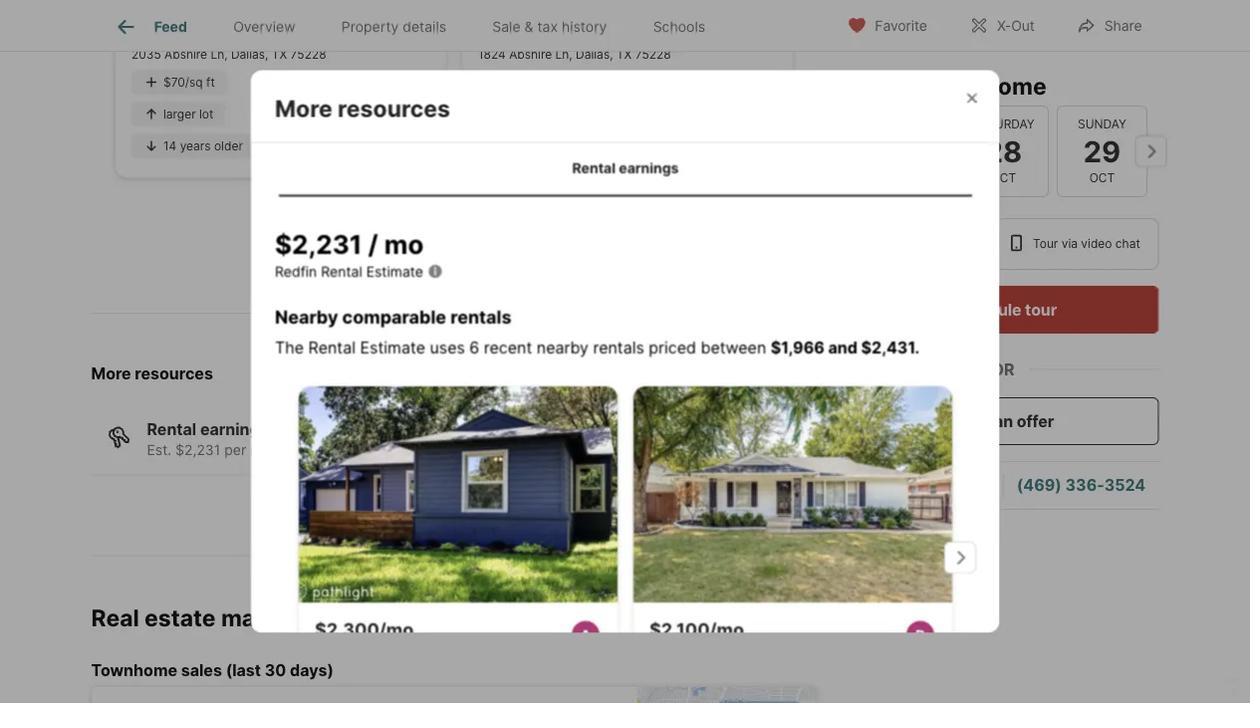 Task type: locate. For each thing, give the bounding box(es) containing it.
next image
[[1135, 135, 1167, 167], [944, 541, 976, 573]]

1 horizontal spatial next image
[[1135, 135, 1167, 167]]

0 horizontal spatial sq
[[297, 29, 313, 46]]

1 3 beds from the left
[[131, 29, 177, 46]]

0 horizontal spatial dallas,
[[231, 48, 268, 63]]

ln, for 1824
[[555, 48, 572, 63]]

0 vertical spatial more resources
[[274, 94, 450, 122]]

schedule tour button
[[847, 286, 1159, 334]]

2 tx from the left
[[616, 48, 631, 63]]

older for 3 years older
[[555, 139, 583, 154]]

$70/sq
[[163, 76, 202, 90]]

abshire left ln
[[499, 604, 586, 632]]

photo of 10630 newcombe dr, dallas, tx 75228 image
[[298, 386, 617, 602]]

sq right 1,497
[[297, 29, 313, 46]]

sale
[[492, 18, 521, 35]]

ft right the 1,716
[[661, 29, 671, 46]]

next image down question
[[944, 541, 976, 573]]

2 horizontal spatial ft
[[661, 29, 671, 46]]

2 sq from the left
[[641, 29, 657, 46]]

ft for 1,497 sq ft
[[317, 29, 327, 46]]

1 dallas, from the left
[[231, 48, 268, 63]]

earnings for rental earnings
[[618, 159, 678, 176]]

between
[[700, 338, 766, 357]]

real estate market insights for 1923 abshire ln
[[91, 604, 619, 632]]

1 horizontal spatial 75228
[[635, 48, 671, 63]]

3 beds up 1824
[[478, 29, 523, 46]]

1 horizontal spatial tour
[[1025, 300, 1057, 319]]

dallas, down 1,497
[[231, 48, 268, 63]]

3
[[131, 29, 140, 46], [478, 29, 487, 46], [510, 139, 517, 154]]

ln, down "sale & tax history"
[[555, 48, 572, 63]]

redfin rental estimate
[[274, 263, 423, 280]]

abshire down &
[[509, 48, 551, 63]]

rental down the $2,231 / mo
[[320, 263, 362, 280]]

nearby
[[274, 305, 338, 327]]

1 horizontal spatial 3
[[478, 29, 487, 46]]

dallas, down history
[[575, 48, 613, 63]]

1 2 from the left
[[192, 29, 201, 46]]

0 horizontal spatial older
[[214, 139, 242, 154]]

2 vertical spatial rentals
[[447, 442, 491, 459]]

1 years from the left
[[179, 139, 210, 154]]

0 horizontal spatial 75228
[[290, 48, 326, 63]]

abshire up $70/sq
[[164, 48, 207, 63]]

2 years from the left
[[520, 139, 551, 154]]

schools tab
[[630, 3, 728, 51]]

2 75228 from the left
[[635, 48, 671, 63]]

1 /mo from the left
[[379, 618, 413, 640]]

baths up 1824 abshire ln, dallas, tx 75228
[[551, 29, 589, 46]]

2 horizontal spatial 3
[[510, 139, 517, 154]]

0 horizontal spatial next image
[[944, 541, 976, 573]]

2 3 beds from the left
[[478, 29, 523, 46]]

estimate for the
[[360, 338, 425, 357]]

resources down property details tab
[[337, 94, 450, 122]]

on
[[499, 230, 518, 250], [344, 442, 361, 459]]

older
[[214, 139, 242, 154], [555, 139, 583, 154]]

details
[[403, 18, 446, 35]]

oct for 28
[[990, 171, 1016, 185]]

2 2 from the left
[[539, 29, 548, 46]]

view comparables on map
[[352, 230, 555, 250]]

tx for 1824 abshire ln, dallas, tx 75228
[[616, 48, 631, 63]]

1 ln, from the left
[[210, 48, 227, 63]]

oct for 29
[[1089, 171, 1114, 185]]

1 horizontal spatial more resources
[[274, 94, 450, 122]]

sunday
[[1077, 117, 1126, 131]]

75228 down the 1,497 sq ft in the left of the page
[[290, 48, 326, 63]]

2 right feed
[[192, 29, 201, 46]]

tour inside button
[[1025, 300, 1057, 319]]

oct down 29 at the right top of page
[[1089, 171, 1114, 185]]

0 horizontal spatial tour
[[884, 72, 930, 100]]

more inside more resources element
[[274, 94, 332, 122]]

beds
[[144, 29, 177, 46], [490, 29, 523, 46]]

0 horizontal spatial on
[[344, 442, 361, 459]]

tour right schedule
[[1025, 300, 1057, 319]]

oct inside saturday 28 oct
[[990, 171, 1016, 185]]

beds up 1824
[[490, 29, 523, 46]]

27 button
[[859, 104, 950, 198]]

this
[[936, 72, 978, 100]]

1 vertical spatial more
[[91, 364, 131, 383]]

rental down 3 years older at the left top of page
[[572, 159, 615, 176]]

2 /mo from the left
[[709, 618, 744, 640]]

1 2 baths from the left
[[192, 29, 242, 46]]

older for 14 years older
[[214, 139, 242, 154]]

1 horizontal spatial ft
[[317, 29, 327, 46]]

beds up 2035 at the top
[[144, 29, 177, 46]]

image image
[[637, 688, 816, 703]]

1 horizontal spatial older
[[555, 139, 583, 154]]

0 vertical spatial on
[[499, 230, 518, 250]]

30
[[265, 661, 286, 680]]

on inside "rental earnings est. $2,231 per month, based on comparable rentals"
[[344, 442, 361, 459]]

years right "14"
[[179, 139, 210, 154]]

tx down 1,497
[[271, 48, 287, 63]]

0 horizontal spatial oct
[[990, 171, 1016, 185]]

1 horizontal spatial 2
[[539, 29, 548, 46]]

1 vertical spatial more resources
[[91, 364, 213, 383]]

0 vertical spatial earnings
[[618, 159, 678, 176]]

2 baths from the left
[[551, 29, 589, 46]]

3524
[[1104, 476, 1146, 495]]

tx
[[271, 48, 287, 63], [616, 48, 631, 63]]

1 vertical spatial estimate
[[360, 338, 425, 357]]

baths
[[205, 29, 242, 46], [551, 29, 589, 46]]

0 horizontal spatial ln,
[[210, 48, 227, 63]]

sq right the 1,716
[[641, 29, 657, 46]]

favorite
[[875, 17, 927, 34]]

tx down the 1,716
[[616, 48, 631, 63]]

0 vertical spatial estimate
[[366, 263, 423, 280]]

tour
[[884, 72, 930, 100], [1025, 300, 1057, 319]]

0 vertical spatial more
[[274, 94, 332, 122]]

1 tx from the left
[[271, 48, 287, 63]]

comparable right based
[[365, 442, 443, 459]]

map
[[522, 230, 555, 250]]

older right "14"
[[214, 139, 242, 154]]

townhome
[[91, 661, 177, 680]]

1 sq from the left
[[297, 29, 313, 46]]

uses
[[429, 338, 465, 357]]

more resources inside dialog
[[274, 94, 450, 122]]

tour via video chat
[[1033, 237, 1140, 251]]

1 horizontal spatial $2,231
[[274, 229, 362, 260]]

$2,231
[[274, 229, 362, 260], [175, 442, 220, 459]]

$70/sq ft
[[163, 76, 214, 90]]

(469) 336-3524 link
[[1017, 476, 1146, 495]]

3 beds up 2035 at the top
[[131, 29, 177, 46]]

$2,300
[[314, 618, 379, 640]]

2 beds from the left
[[490, 29, 523, 46]]

75228 down 1,716 sq ft
[[635, 48, 671, 63]]

0 horizontal spatial ft
[[206, 76, 214, 90]]

$1,966
[[770, 338, 824, 357]]

2 older from the left
[[555, 139, 583, 154]]

years
[[179, 139, 210, 154], [520, 139, 551, 154]]

1 horizontal spatial /mo
[[709, 618, 744, 640]]

0 horizontal spatial resources
[[135, 364, 213, 383]]

real
[[91, 604, 139, 632]]

1 vertical spatial on
[[344, 442, 361, 459]]

None button
[[958, 105, 1048, 197], [1056, 105, 1147, 197], [958, 105, 1048, 197], [1056, 105, 1147, 197]]

ft for 1,716 sq ft
[[661, 29, 671, 46]]

tour right "go"
[[884, 72, 930, 100]]

14
[[163, 139, 176, 154]]

comparable inside "rental earnings est. $2,231 per month, based on comparable rentals"
[[365, 442, 443, 459]]

and
[[828, 338, 857, 357]]

2 dallas, from the left
[[575, 48, 613, 63]]

1 vertical spatial $2,231
[[175, 442, 220, 459]]

1 vertical spatial next image
[[944, 541, 976, 573]]

1 horizontal spatial dallas,
[[575, 48, 613, 63]]

abshire
[[164, 48, 207, 63], [509, 48, 551, 63], [499, 604, 586, 632]]

nearby comparable rentals
[[274, 305, 511, 327]]

estimate down mo on the left
[[366, 263, 423, 280]]

1 beds from the left
[[144, 29, 177, 46]]

more resources down property
[[274, 94, 450, 122]]

ln, up $70/sq ft
[[210, 48, 227, 63]]

2 baths up 2035 abshire ln, dallas, tx 75228
[[192, 29, 242, 46]]

0 horizontal spatial $2,231
[[175, 442, 220, 459]]

1 horizontal spatial 3 beds
[[478, 29, 523, 46]]

on left map
[[499, 230, 518, 250]]

336-
[[1065, 476, 1104, 495]]

oct down 28 at the right top of page
[[990, 171, 1016, 185]]

earnings inside "rental earnings est. $2,231 per month, based on comparable rentals"
[[200, 420, 269, 439]]

0 horizontal spatial years
[[179, 139, 210, 154]]

2
[[192, 29, 201, 46], [539, 29, 548, 46]]

0 horizontal spatial beds
[[144, 29, 177, 46]]

0 vertical spatial comparable
[[342, 305, 446, 327]]

earnings
[[618, 159, 678, 176], [200, 420, 269, 439]]

1,497 sq ft
[[258, 29, 327, 46]]

estimate down nearby comparable rentals
[[360, 338, 425, 357]]

x-out
[[997, 17, 1035, 34]]

tax
[[537, 18, 558, 35]]

view comparables on map button
[[319, 216, 588, 264]]

option
[[847, 218, 992, 270]]

on right based
[[344, 442, 361, 459]]

1 horizontal spatial ln,
[[555, 48, 572, 63]]

photo of 3226 san marcus ave, dallas, tx 75228 image
[[633, 386, 952, 602]]

0 horizontal spatial 3
[[131, 29, 140, 46]]

rental
[[572, 159, 615, 176], [320, 263, 362, 280], [308, 338, 355, 357], [147, 420, 196, 439]]

more resources up est.
[[91, 364, 213, 383]]

based
[[300, 442, 341, 459]]

/mo for $2,100
[[709, 618, 744, 640]]

years for 3
[[520, 139, 551, 154]]

0 horizontal spatial 2 baths
[[192, 29, 242, 46]]

ln,
[[210, 48, 227, 63], [555, 48, 572, 63]]

tab list
[[91, 0, 744, 51]]

next image right 29 at the right top of page
[[1135, 135, 1167, 167]]

$2,431.
[[861, 338, 919, 357]]

ask a question
[[867, 476, 983, 495]]

comparable up the uses at the left of the page
[[342, 305, 446, 327]]

rentals
[[450, 305, 511, 327], [593, 338, 644, 357], [447, 442, 491, 459]]

$2,231 / mo
[[274, 229, 423, 260]]

years for 14
[[179, 139, 210, 154]]

0 horizontal spatial baths
[[205, 29, 242, 46]]

0 vertical spatial resources
[[337, 94, 450, 122]]

3 beds
[[131, 29, 177, 46], [478, 29, 523, 46]]

2 baths
[[192, 29, 242, 46], [539, 29, 589, 46]]

more
[[274, 94, 332, 122], [91, 364, 131, 383]]

0 horizontal spatial earnings
[[200, 420, 269, 439]]

0 horizontal spatial more
[[91, 364, 131, 383]]

$2,100 /mo
[[649, 618, 744, 640]]

3 beds for 1,716 sq ft
[[478, 29, 523, 46]]

rental earnings tab
[[278, 143, 972, 192]]

75228 for 1824 abshire ln, dallas, tx 75228
[[635, 48, 671, 63]]

1 horizontal spatial on
[[499, 230, 518, 250]]

2 baths up 1824 abshire ln, dallas, tx 75228
[[539, 29, 589, 46]]

earnings inside rental earnings tab
[[618, 159, 678, 176]]

/mo
[[379, 618, 413, 640], [709, 618, 744, 640]]

1 horizontal spatial tx
[[616, 48, 631, 63]]

$2,231 up the redfin
[[274, 229, 362, 260]]

rental inside tab
[[572, 159, 615, 176]]

1 oct from the left
[[990, 171, 1016, 185]]

rental up est.
[[147, 420, 196, 439]]

question
[[914, 476, 983, 495]]

resources up est.
[[135, 364, 213, 383]]

ft right 1,497
[[317, 29, 327, 46]]

1 75228 from the left
[[290, 48, 326, 63]]

older up rental earnings
[[555, 139, 583, 154]]

0 horizontal spatial 3 beds
[[131, 29, 177, 46]]

sq for 1,716
[[641, 29, 657, 46]]

2 oct from the left
[[1089, 171, 1114, 185]]

baths up 2035 abshire ln, dallas, tx 75228
[[205, 29, 242, 46]]

1 vertical spatial rentals
[[593, 338, 644, 357]]

1 baths from the left
[[205, 29, 242, 46]]

years up map
[[520, 139, 551, 154]]

comparable
[[342, 305, 446, 327], [365, 442, 443, 459]]

oct inside sunday 29 oct
[[1089, 171, 1114, 185]]

1 older from the left
[[214, 139, 242, 154]]

1 horizontal spatial more
[[274, 94, 332, 122]]

x-
[[997, 17, 1011, 34]]

75228 for 2035 abshire ln, dallas, tx 75228
[[290, 48, 326, 63]]

0 vertical spatial $2,231
[[274, 229, 362, 260]]

2 2 baths from the left
[[539, 29, 589, 46]]

more resources element
[[274, 70, 474, 123]]

2 ln, from the left
[[555, 48, 572, 63]]

share
[[1104, 17, 1142, 34]]

nearby
[[536, 338, 588, 357]]

0 horizontal spatial /mo
[[379, 618, 413, 640]]

feed
[[154, 18, 187, 35]]

1 vertical spatial earnings
[[200, 420, 269, 439]]

0 horizontal spatial 2
[[192, 29, 201, 46]]

1 horizontal spatial sq
[[641, 29, 657, 46]]

$2,231 left per
[[175, 442, 220, 459]]

0 vertical spatial next image
[[1135, 135, 1167, 167]]

0 vertical spatial tour
[[884, 72, 930, 100]]

tour for schedule
[[1025, 300, 1057, 319]]

1 vertical spatial comparable
[[365, 442, 443, 459]]

1 vertical spatial tour
[[1025, 300, 1057, 319]]

2 right &
[[539, 29, 548, 46]]

baths for 1,716
[[551, 29, 589, 46]]

1 horizontal spatial beds
[[490, 29, 523, 46]]

per
[[224, 442, 246, 459]]

1 horizontal spatial resources
[[337, 94, 450, 122]]

0 horizontal spatial tx
[[271, 48, 287, 63]]

estate
[[144, 604, 216, 632]]

ft right $70/sq
[[206, 76, 214, 90]]

1 horizontal spatial earnings
[[618, 159, 678, 176]]

1 horizontal spatial 2 baths
[[539, 29, 589, 46]]

schedule
[[949, 300, 1022, 319]]

1 horizontal spatial baths
[[551, 29, 589, 46]]

1 horizontal spatial years
[[520, 139, 551, 154]]

27
[[887, 134, 922, 169]]

more resources
[[274, 94, 450, 122], [91, 364, 213, 383]]

1 horizontal spatial oct
[[1089, 171, 1114, 185]]



Task type: describe. For each thing, give the bounding box(es) containing it.
larger lot
[[163, 107, 213, 122]]

$2,231 inside "rental earnings est. $2,231 per month, based on comparable rentals"
[[175, 442, 220, 459]]

home
[[984, 72, 1047, 100]]

1,497
[[258, 29, 293, 46]]

tour
[[1033, 237, 1058, 251]]

recent
[[483, 338, 532, 357]]

est.
[[147, 442, 171, 459]]

go
[[847, 72, 879, 100]]

favorite button
[[830, 4, 944, 45]]

baths for 1,497
[[205, 29, 242, 46]]

beds for 1,497
[[144, 29, 177, 46]]

ask
[[867, 476, 897, 495]]

on inside view comparables on map button
[[499, 230, 518, 250]]

property details tab
[[318, 3, 469, 51]]

2 baths for 1,497 sq ft
[[192, 29, 242, 46]]

a
[[901, 476, 910, 495]]

$2,100
[[649, 618, 709, 640]]

abshire for 1824
[[509, 48, 551, 63]]

schedule tour
[[949, 300, 1057, 319]]

3 for 1,497 sq ft
[[131, 29, 140, 46]]

a
[[580, 625, 590, 642]]

resources inside dialog
[[337, 94, 450, 122]]

/
[[368, 229, 378, 260]]

2 for 1,497 sq ft
[[192, 29, 201, 46]]

earnings for rental earnings est. $2,231 per month, based on comparable rentals
[[200, 420, 269, 439]]

sale & tax history
[[492, 18, 607, 35]]

&
[[524, 18, 533, 35]]

1923
[[438, 604, 494, 632]]

comparable inside more resources dialog
[[342, 305, 446, 327]]

tab list containing feed
[[91, 0, 744, 51]]

next image inside more resources dialog
[[944, 541, 976, 573]]

the
[[274, 338, 303, 357]]

2 baths for 1,716 sq ft
[[539, 29, 589, 46]]

tour for go
[[884, 72, 930, 100]]

sale & tax history tab
[[469, 3, 630, 51]]

(last
[[226, 661, 261, 680]]

via
[[1062, 237, 1078, 251]]

estimate for redfin
[[366, 263, 423, 280]]

townhome sales (last 30 days)
[[91, 661, 334, 680]]

comparables
[[395, 230, 495, 250]]

the rental estimate uses 6 recent nearby rentals priced between $1,966 and $2,431.
[[274, 338, 919, 357]]

28
[[984, 134, 1022, 169]]

dallas, for 1824 abshire ln, dallas, tx 75228
[[575, 48, 613, 63]]

start
[[952, 411, 991, 431]]

property details
[[342, 18, 446, 35]]

rental inside "rental earnings est. $2,231 per month, based on comparable rentals"
[[147, 420, 196, 439]]

chat
[[1116, 237, 1140, 251]]

abshire for 2035
[[164, 48, 207, 63]]

larger
[[163, 107, 195, 122]]

history
[[562, 18, 607, 35]]

tx for 2035 abshire ln, dallas, tx 75228
[[271, 48, 287, 63]]

start an offer button
[[847, 397, 1159, 445]]

insights
[[305, 604, 395, 632]]

rental earnings est. $2,231 per month, based on comparable rentals
[[147, 420, 491, 459]]

0 horizontal spatial more resources
[[91, 364, 213, 383]]

sq for 1,497
[[297, 29, 313, 46]]

3 beds for 1,497 sq ft
[[131, 29, 177, 46]]

lot
[[199, 107, 213, 122]]

mo
[[384, 229, 423, 260]]

0 vertical spatial rentals
[[450, 305, 511, 327]]

saturday 28 oct
[[972, 117, 1034, 185]]

an
[[994, 411, 1013, 431]]

2035 abshire ln, dallas, tx 75228
[[131, 48, 326, 63]]

1824
[[478, 48, 505, 63]]

2 for 1,716 sq ft
[[539, 29, 548, 46]]

saturday
[[972, 117, 1034, 131]]

ln, for 2035
[[210, 48, 227, 63]]

view
[[352, 230, 391, 250]]

offer
[[1017, 411, 1054, 431]]

tour via video chat list box
[[847, 218, 1159, 270]]

dallas, for 2035 abshire ln, dallas, tx 75228
[[231, 48, 268, 63]]

rental down "nearby"
[[308, 338, 355, 357]]

3 for 1,716 sq ft
[[478, 29, 487, 46]]

go tour this home
[[847, 72, 1047, 100]]

ln
[[592, 604, 619, 632]]

3 years older
[[510, 139, 583, 154]]

1,716 sq ft
[[605, 29, 671, 46]]

29
[[1083, 134, 1120, 169]]

sunday 29 oct
[[1077, 117, 1126, 185]]

$2,231 inside more resources dialog
[[274, 229, 362, 260]]

/mo for $2,300
[[379, 618, 413, 640]]

start an offer
[[952, 411, 1054, 431]]

out
[[1011, 17, 1035, 34]]

sales
[[181, 661, 222, 680]]

feed link
[[114, 15, 187, 39]]

1 vertical spatial resources
[[135, 364, 213, 383]]

video
[[1081, 237, 1112, 251]]

tour via video chat option
[[992, 218, 1159, 270]]

priced
[[648, 338, 696, 357]]

days)
[[290, 661, 334, 680]]

or
[[992, 360, 1015, 379]]

market
[[221, 604, 300, 632]]

6
[[469, 338, 479, 357]]

1,716
[[605, 29, 637, 46]]

1824 abshire ln, dallas, tx 75228
[[478, 48, 671, 63]]

overview tab
[[210, 3, 318, 51]]

schools
[[653, 18, 705, 35]]

redfin
[[274, 263, 317, 280]]

share button
[[1060, 4, 1159, 45]]

rentals inside "rental earnings est. $2,231 per month, based on comparable rentals"
[[447, 442, 491, 459]]

b
[[915, 625, 925, 642]]

more resources dialog
[[251, 70, 1000, 703]]

rental earnings
[[572, 159, 678, 176]]

ask a question link
[[867, 476, 983, 495]]

beds for 1,716
[[490, 29, 523, 46]]

property
[[342, 18, 399, 35]]

2035
[[131, 48, 161, 63]]

for
[[401, 604, 432, 632]]



Task type: vqa. For each thing, say whether or not it's contained in the screenshot.
2nd Dallas, from the right
yes



